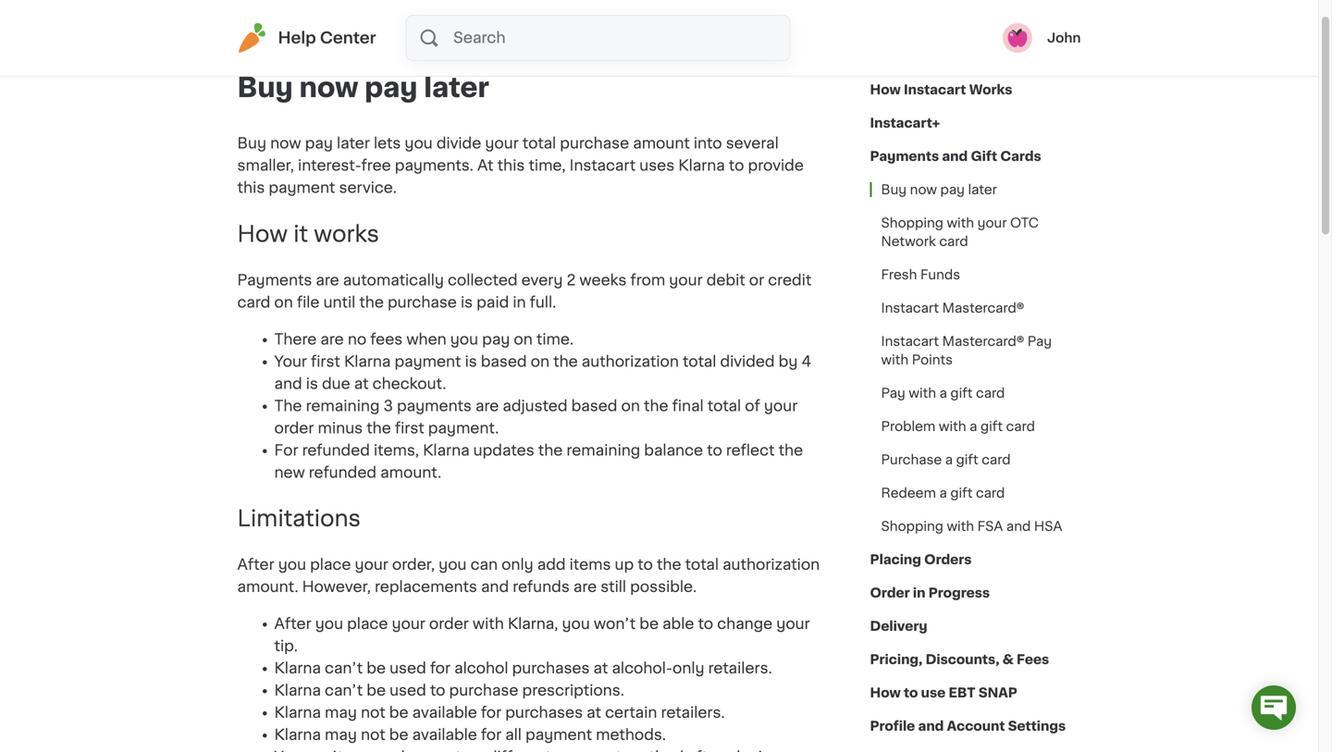 Task type: locate. For each thing, give the bounding box(es) containing it.
1 vertical spatial shopping
[[881, 520, 944, 533]]

and inside the there are no fees when you pay on time. your first klarna payment is based on the authorization total divided by 4 and is due at checkout. the remaining 3 payments are adjusted based on the final total of your order minus the first payment. for refunded items, klarna updates the remaining balance to reflect the new refunded amount.
[[274, 376, 302, 391]]

1 available from the top
[[412, 706, 477, 720]]

shopping up network
[[881, 217, 944, 229]]

interest-
[[298, 158, 361, 173]]

1 vertical spatial refunded
[[309, 465, 377, 480]]

you right when
[[450, 332, 478, 347]]

0 vertical spatial mastercard®
[[942, 302, 1024, 315]]

after for after you place your order with klarna, you won't be able to change your tip. klarna can't be used for alcohol purchases at alcohol-only retailers. klarna can't be used to purchase prescriptions. klarna may not be available for purchases at certain retailers. klarna may not be available for all payment methods.
[[274, 617, 311, 632]]

buy inside buy now pay later lets you divide your total purchase amount into several smaller, interest-free payments. at this time, instacart uses klarna to provide this payment service.
[[237, 136, 266, 151]]

to inside after you place your order, you can only add items up to the total authorization amount. however, replacements and refunds are still possible.
[[638, 558, 653, 572]]

1 horizontal spatial in
[[913, 587, 926, 600]]

1 horizontal spatial later
[[424, 74, 489, 101]]

Search search field
[[452, 16, 790, 60]]

2 vertical spatial now
[[910, 183, 937, 196]]

may
[[325, 706, 357, 720], [325, 728, 357, 743]]

with down the buy now pay later "link"
[[947, 217, 974, 229]]

0 horizontal spatial in
[[513, 295, 526, 310]]

0 horizontal spatial first
[[311, 354, 340, 369]]

1 vertical spatial available
[[412, 728, 477, 743]]

1 vertical spatial amount.
[[237, 580, 298, 595]]

instacart mastercard® link
[[870, 291, 1036, 325]]

gift
[[971, 150, 998, 163]]

2 can't from the top
[[325, 683, 363, 698]]

now inside "link"
[[910, 183, 937, 196]]

1 horizontal spatial pay
[[1028, 335, 1052, 348]]

with for problem with a gift card
[[939, 420, 966, 433]]

to inside buy now pay later lets you divide your total purchase amount into several smaller, interest-free payments. at this time, instacart uses klarna to provide this payment service.
[[729, 158, 744, 173]]

this right at
[[497, 158, 525, 173]]

1 vertical spatial this
[[237, 180, 265, 195]]

buy now pay later inside "link"
[[881, 183, 997, 196]]

are left 'no' at the left top
[[321, 332, 344, 347]]

your up however,
[[355, 558, 388, 572]]

for
[[430, 661, 451, 676], [481, 706, 502, 720], [481, 728, 502, 743]]

pay inside buy now pay later lets you divide your total purchase amount into several smaller, interest-free payments. at this time, instacart uses klarna to provide this payment service.
[[305, 136, 333, 151]]

2 shopping from the top
[[881, 520, 944, 533]]

payment right all
[[526, 728, 592, 743]]

first up due
[[311, 354, 340, 369]]

0 vertical spatial amount.
[[380, 465, 442, 480]]

instacart image
[[237, 23, 267, 53]]

to
[[729, 158, 744, 173], [707, 443, 722, 458], [638, 558, 653, 572], [698, 617, 713, 632], [430, 683, 445, 698], [904, 687, 918, 699]]

payment down when
[[395, 354, 461, 369]]

1 vertical spatial mastercard®
[[942, 335, 1024, 348]]

1 vertical spatial how
[[237, 223, 288, 245]]

0 vertical spatial purchases
[[512, 661, 590, 676]]

purchase down alcohol
[[449, 683, 519, 698]]

the left "final"
[[644, 399, 669, 413]]

how to use ebt snap
[[870, 687, 1018, 699]]

2 vertical spatial buy
[[881, 183, 907, 196]]

possible.
[[630, 580, 697, 595]]

authorization inside the there are no fees when you pay on time. your first klarna payment is based on the authorization total divided by 4 and is due at checkout. the remaining 3 payments are adjusted based on the final total of your order minus the first payment. for refunded items, klarna updates the remaining balance to reflect the new refunded amount.
[[582, 354, 679, 369]]

order down replacements
[[429, 617, 469, 632]]

with down points
[[909, 387, 936, 400]]

2 vertical spatial payment
[[526, 728, 592, 743]]

in
[[513, 295, 526, 310], [913, 587, 926, 600]]

how for how it works
[[237, 223, 288, 245]]

how for how to use ebt snap
[[870, 687, 901, 699]]

with
[[947, 217, 974, 229], [881, 353, 909, 366], [909, 387, 936, 400], [939, 420, 966, 433], [947, 520, 974, 533], [473, 617, 504, 632]]

problem with a gift card link
[[870, 410, 1046, 443]]

&
[[1003, 653, 1014, 666]]

0 horizontal spatial only
[[502, 558, 534, 572]]

fees
[[1017, 653, 1049, 666]]

works
[[969, 83, 1013, 96]]

2 horizontal spatial later
[[968, 183, 997, 196]]

2 horizontal spatial payment
[[526, 728, 592, 743]]

0 horizontal spatial authorization
[[582, 354, 679, 369]]

pay inside "link"
[[941, 183, 965, 196]]

0 vertical spatial used
[[390, 661, 426, 676]]

place for however,
[[310, 558, 351, 572]]

mastercard® down instacart mastercard®
[[942, 335, 1024, 348]]

1 vertical spatial may
[[325, 728, 357, 743]]

1 vertical spatial payments
[[237, 273, 312, 288]]

purchase up time,
[[560, 136, 629, 151]]

0 horizontal spatial later
[[337, 136, 370, 151]]

payments and gift cards
[[870, 150, 1042, 163]]

0 vertical spatial buy
[[237, 74, 293, 101]]

profile and account settings link
[[870, 710, 1066, 743]]

total
[[523, 136, 556, 151], [683, 354, 716, 369], [708, 399, 741, 413], [685, 558, 719, 572]]

with left "klarna,"
[[473, 617, 504, 632]]

later up divide
[[424, 74, 489, 101]]

you up payments. at the top left
[[405, 136, 433, 151]]

0 vertical spatial remaining
[[306, 399, 380, 413]]

after up tip.
[[274, 617, 311, 632]]

instacart mastercard®
[[881, 302, 1024, 315]]

are
[[316, 273, 339, 288], [321, 332, 344, 347], [476, 399, 499, 413], [574, 580, 597, 595]]

later up free at the top of page
[[337, 136, 370, 151]]

on down time.
[[531, 354, 550, 369]]

weeks
[[580, 273, 627, 288]]

payments for payments and gift cards
[[870, 150, 939, 163]]

your inside 'payments are automatically collected every 2 weeks from your debit or credit card on file until the purchase is paid in full.'
[[669, 273, 703, 288]]

available left all
[[412, 728, 477, 743]]

and down use
[[918, 720, 944, 733]]

buy now pay later
[[237, 74, 489, 101], [881, 183, 997, 196]]

1 vertical spatial now
[[270, 136, 301, 151]]

4
[[802, 354, 812, 369]]

cards
[[1001, 150, 1042, 163]]

0 vertical spatial purchase
[[560, 136, 629, 151]]

able
[[663, 617, 694, 632]]

a
[[940, 387, 947, 400], [970, 420, 977, 433], [945, 453, 953, 466], [940, 487, 947, 500]]

placing
[[870, 553, 921, 566]]

payment
[[269, 180, 335, 195], [395, 354, 461, 369], [526, 728, 592, 743]]

place
[[310, 558, 351, 572], [347, 617, 388, 632]]

every
[[522, 273, 563, 288]]

now up smaller,
[[270, 136, 301, 151]]

gift up shopping with fsa and hsa link
[[951, 487, 973, 500]]

payment inside "after you place your order with klarna, you won't be able to change your tip. klarna can't be used for alcohol purchases at alcohol-only retailers. klarna can't be used to purchase prescriptions. klarna may not be available for purchases at certain retailers. klarna may not be available for all payment methods."
[[526, 728, 592, 743]]

total left of
[[708, 399, 741, 413]]

otc
[[1010, 217, 1039, 229]]

only inside "after you place your order with klarna, you won't be able to change your tip. klarna can't be used for alcohol purchases at alcohol-only retailers. klarna can't be used to purchase prescriptions. klarna may not be available for purchases at certain retailers. klarna may not be available for all payment methods."
[[673, 661, 705, 676]]

card inside purchase a gift card link
[[982, 453, 1011, 466]]

pay with a gift card
[[881, 387, 1005, 400]]

0 vertical spatial only
[[502, 558, 534, 572]]

gift up purchase a gift card link
[[981, 420, 1003, 433]]

first up items, at the bottom left of the page
[[395, 421, 424, 436]]

1 used from the top
[[390, 661, 426, 676]]

no
[[348, 332, 367, 347]]

gift up problem with a gift card
[[951, 387, 973, 400]]

place inside "after you place your order with klarna, you won't be able to change your tip. klarna can't be used for alcohol purchases at alcohol-only retailers. klarna can't be used to purchase prescriptions. klarna may not be available for purchases at certain retailers. klarna may not be available for all payment methods."
[[347, 617, 388, 632]]

with inside instacart mastercard® pay with points
[[881, 353, 909, 366]]

gift
[[951, 387, 973, 400], [981, 420, 1003, 433], [956, 453, 979, 466], [951, 487, 973, 500]]

you left won't
[[562, 617, 590, 632]]

1 vertical spatial order
[[429, 617, 469, 632]]

divide
[[437, 136, 481, 151]]

1 vertical spatial purchase
[[388, 295, 457, 310]]

place down however,
[[347, 617, 388, 632]]

pay up interest-
[[305, 136, 333, 151]]

2 mastercard® from the top
[[942, 335, 1024, 348]]

amount. inside after you place your order, you can only add items up to the total authorization amount. however, replacements and refunds are still possible.
[[237, 580, 298, 595]]

payments and gift cards link
[[870, 140, 1042, 173]]

later down gift
[[968, 183, 997, 196]]

amount. inside the there are no fees when you pay on time. your first klarna payment is based on the authorization total divided by 4 and is due at checkout. the remaining 3 payments are adjusted based on the final total of your order minus the first payment. for refunded items, klarna updates the remaining balance to reflect the new refunded amount.
[[380, 465, 442, 480]]

1 vertical spatial later
[[337, 136, 370, 151]]

remaining up minus
[[306, 399, 380, 413]]

use
[[921, 687, 946, 699]]

how left "it"
[[237, 223, 288, 245]]

1 vertical spatial payment
[[395, 354, 461, 369]]

mastercard® inside instacart mastercard® pay with points
[[942, 335, 1024, 348]]

based up adjusted
[[481, 354, 527, 369]]

your right change
[[777, 617, 810, 632]]

available down alcohol
[[412, 706, 477, 720]]

0 horizontal spatial amount.
[[237, 580, 298, 595]]

0 vertical spatial available
[[412, 706, 477, 720]]

0 vertical spatial not
[[361, 706, 386, 720]]

card inside 'payments are automatically collected every 2 weeks from your debit or credit card on file until the purchase is paid in full.'
[[237, 295, 270, 310]]

how
[[870, 83, 901, 96], [237, 223, 288, 245], [870, 687, 901, 699]]

buy up smaller,
[[237, 136, 266, 151]]

authorization up "final"
[[582, 354, 679, 369]]

1 horizontal spatial remaining
[[567, 443, 640, 458]]

0 horizontal spatial pay
[[881, 387, 906, 400]]

john link
[[1003, 23, 1081, 53]]

0 vertical spatial shopping
[[881, 217, 944, 229]]

are down items
[[574, 580, 597, 595]]

available
[[412, 706, 477, 720], [412, 728, 477, 743]]

1 vertical spatial can't
[[325, 683, 363, 698]]

shopping
[[881, 217, 944, 229], [881, 520, 944, 533]]

not
[[361, 706, 386, 720], [361, 728, 386, 743]]

problem
[[881, 420, 936, 433]]

1 horizontal spatial payment
[[395, 354, 461, 369]]

purchases down prescriptions. on the left bottom of page
[[505, 706, 583, 720]]

1 mastercard® from the top
[[942, 302, 1024, 315]]

buy now pay later down center
[[237, 74, 489, 101]]

instacart down fresh funds link
[[881, 302, 939, 315]]

due
[[322, 376, 350, 391]]

order down the
[[274, 421, 314, 436]]

1 vertical spatial used
[[390, 683, 426, 698]]

discounts,
[[926, 653, 1000, 666]]

your inside after you place your order, you can only add items up to the total authorization amount. however, replacements and refunds are still possible.
[[355, 558, 388, 572]]

how up "instacart+"
[[870, 83, 901, 96]]

later inside buy now pay later lets you divide your total purchase amount into several smaller, interest-free payments. at this time, instacart uses klarna to provide this payment service.
[[337, 136, 370, 151]]

place inside after you place your order, you can only add items up to the total authorization amount. however, replacements and refunds are still possible.
[[310, 558, 351, 572]]

buy now pay later down 'payments and gift cards' link
[[881, 183, 997, 196]]

amount. down items, at the bottom left of the page
[[380, 465, 442, 480]]

0 horizontal spatial order
[[274, 421, 314, 436]]

replacements
[[375, 580, 477, 595]]

1 can't from the top
[[325, 661, 363, 676]]

2 vertical spatial purchase
[[449, 683, 519, 698]]

checkout.
[[373, 376, 446, 391]]

after down limitations
[[237, 558, 274, 572]]

only down able
[[673, 661, 705, 676]]

1 horizontal spatial based
[[571, 399, 618, 413]]

payments inside 'payments are automatically collected every 2 weeks from your debit or credit card on file until the purchase is paid in full.'
[[237, 273, 312, 288]]

total up possible.
[[685, 558, 719, 572]]

are inside after you place your order, you can only add items up to the total authorization amount. however, replacements and refunds are still possible.
[[574, 580, 597, 595]]

0 horizontal spatial this
[[237, 180, 265, 195]]

with for shopping with fsa and hsa
[[947, 520, 974, 533]]

0 vertical spatial based
[[481, 354, 527, 369]]

the up possible.
[[657, 558, 681, 572]]

mastercard® for instacart mastercard® pay with points
[[942, 335, 1024, 348]]

mastercard®
[[942, 302, 1024, 315], [942, 335, 1024, 348]]

the inside after you place your order, you can only add items up to the total authorization amount. however, replacements and refunds are still possible.
[[657, 558, 681, 572]]

0 vertical spatial payments
[[870, 150, 939, 163]]

1 vertical spatial in
[[913, 587, 926, 600]]

0 vertical spatial buy now pay later
[[237, 74, 489, 101]]

on left file
[[274, 295, 293, 310]]

1 vertical spatial buy now pay later
[[881, 183, 997, 196]]

you inside the there are no fees when you pay on time. your first klarna payment is based on the authorization total divided by 4 and is due at checkout. the remaining 3 payments are adjusted based on the final total of your order minus the first payment. for refunded items, klarna updates the remaining balance to reflect the new refunded amount.
[[450, 332, 478, 347]]

0 vertical spatial can't
[[325, 661, 363, 676]]

1 horizontal spatial amount.
[[380, 465, 442, 480]]

instacart inside instacart mastercard® pay with points
[[881, 335, 939, 348]]

card inside pay with a gift card link
[[976, 387, 1005, 400]]

tip.
[[274, 639, 298, 654]]

1 vertical spatial only
[[673, 661, 705, 676]]

after inside after you place your order, you can only add items up to the total authorization amount. however, replacements and refunds are still possible.
[[237, 558, 274, 572]]

and down the can
[[481, 580, 509, 595]]

instacart
[[904, 83, 966, 96], [570, 158, 636, 173], [881, 302, 939, 315], [881, 335, 939, 348]]

card up funds
[[939, 235, 968, 248]]

1 vertical spatial after
[[274, 617, 311, 632]]

1 vertical spatial not
[[361, 728, 386, 743]]

place up however,
[[310, 558, 351, 572]]

card down instacart mastercard® pay with points link
[[976, 387, 1005, 400]]

later inside "link"
[[968, 183, 997, 196]]

progress
[[929, 587, 990, 600]]

this down smaller,
[[237, 180, 265, 195]]

is left due
[[306, 376, 318, 391]]

with inside shopping with your otc network card
[[947, 217, 974, 229]]

payments down instacart+ link
[[870, 150, 939, 163]]

first
[[311, 354, 340, 369], [395, 421, 424, 436]]

0 vertical spatial after
[[237, 558, 274, 572]]

your right "from"
[[669, 273, 703, 288]]

0 vertical spatial in
[[513, 295, 526, 310]]

shopping inside shopping with fsa and hsa link
[[881, 520, 944, 533]]

your right of
[[764, 399, 798, 413]]

payments are automatically collected every 2 weeks from your debit or credit card on file until the purchase is paid in full.
[[237, 273, 812, 310]]

authorization up change
[[723, 558, 820, 572]]

1 horizontal spatial buy now pay later
[[881, 183, 997, 196]]

minus
[[318, 421, 363, 436]]

buy
[[237, 74, 293, 101], [237, 136, 266, 151], [881, 183, 907, 196]]

pay
[[365, 74, 418, 101], [305, 136, 333, 151], [941, 183, 965, 196], [482, 332, 510, 347]]

card up fsa
[[976, 487, 1005, 500]]

shopping with fsa and hsa link
[[870, 510, 1074, 543]]

0 vertical spatial first
[[311, 354, 340, 369]]

1 vertical spatial based
[[571, 399, 618, 413]]

it
[[293, 223, 308, 245]]

1 horizontal spatial order
[[429, 617, 469, 632]]

0 vertical spatial payment
[[269, 180, 335, 195]]

1 vertical spatial for
[[481, 706, 502, 720]]

at inside the there are no fees when you pay on time. your first klarna payment is based on the authorization total divided by 4 and is due at checkout. the remaining 3 payments are adjusted based on the final total of your order minus the first payment. for refunded items, klarna updates the remaining balance to reflect the new refunded amount.
[[354, 376, 369, 391]]

with up purchase a gift card link
[[939, 420, 966, 433]]

card
[[939, 235, 968, 248], [237, 295, 270, 310], [976, 387, 1005, 400], [1006, 420, 1035, 433], [982, 453, 1011, 466], [976, 487, 1005, 500]]

retailers. right certain
[[661, 706, 725, 720]]

total up time,
[[523, 136, 556, 151]]

mastercard® for instacart mastercard®
[[942, 302, 1024, 315]]

gift down problem with a gift card link
[[956, 453, 979, 466]]

1 may from the top
[[325, 706, 357, 720]]

buy down instacart icon
[[237, 74, 293, 101]]

points
[[912, 353, 953, 366]]

the down automatically on the top of page
[[359, 295, 384, 310]]

now down 'payments and gift cards' link
[[910, 183, 937, 196]]

1 horizontal spatial payments
[[870, 150, 939, 163]]

1 vertical spatial retailers.
[[661, 706, 725, 720]]

2 may from the top
[[325, 728, 357, 743]]

1 vertical spatial authorization
[[723, 558, 820, 572]]

are up payment.
[[476, 399, 499, 413]]

1 shopping from the top
[[881, 217, 944, 229]]

0 horizontal spatial payment
[[269, 180, 335, 195]]

the down 3
[[367, 421, 391, 436]]

until
[[323, 295, 356, 310]]

instacart mastercard® pay with points
[[881, 335, 1052, 366]]

pay down 'payments and gift cards' link
[[941, 183, 965, 196]]

this
[[497, 158, 525, 173], [237, 180, 265, 195]]

with for shopping with your otc network card
[[947, 217, 974, 229]]

for down alcohol
[[481, 706, 502, 720]]

john
[[1047, 31, 1081, 44]]

buy now pay later link
[[870, 173, 1008, 206]]

card inside problem with a gift card link
[[1006, 420, 1035, 433]]

service.
[[339, 180, 397, 195]]

0 vertical spatial place
[[310, 558, 351, 572]]

2 vertical spatial is
[[306, 376, 318, 391]]

shopping inside shopping with your otc network card
[[881, 217, 944, 229]]

pricing, discounts, & fees link
[[870, 643, 1049, 676]]

instacart left uses
[[570, 158, 636, 173]]

1 horizontal spatial this
[[497, 158, 525, 173]]

there
[[274, 332, 317, 347]]

2 vertical spatial how
[[870, 687, 901, 699]]

retailers. down change
[[708, 661, 772, 676]]

at down prescriptions. on the left bottom of page
[[587, 706, 601, 720]]

lets
[[374, 136, 401, 151]]

0 vertical spatial may
[[325, 706, 357, 720]]

pay with a gift card link
[[870, 377, 1016, 410]]

1 vertical spatial first
[[395, 421, 424, 436]]

your inside the there are no fees when you pay on time. your first klarna payment is based on the authorization total divided by 4 and is due at checkout. the remaining 3 payments are adjusted based on the final total of your order minus the first payment. for refunded items, klarna updates the remaining balance to reflect the new refunded amount.
[[764, 399, 798, 413]]

reflect
[[726, 443, 775, 458]]

how up profile
[[870, 687, 901, 699]]

a up redeem a gift card
[[945, 453, 953, 466]]

card down problem with a gift card link
[[982, 453, 1011, 466]]

instacart up points
[[881, 335, 939, 348]]

problem with a gift card
[[881, 420, 1035, 433]]

at up prescriptions. on the left bottom of page
[[594, 661, 608, 676]]

now down help center
[[299, 74, 358, 101]]

only
[[502, 558, 534, 572], [673, 661, 705, 676]]

updates
[[473, 443, 534, 458]]

after
[[237, 558, 274, 572], [274, 617, 311, 632]]

pay down paid
[[482, 332, 510, 347]]

of
[[745, 399, 760, 413]]

your up at
[[485, 136, 519, 151]]

smaller,
[[237, 158, 294, 173]]

based
[[481, 354, 527, 369], [571, 399, 618, 413]]

1 vertical spatial buy
[[237, 136, 266, 151]]

payments for payments are automatically collected every 2 weeks from your debit or credit card on file until the purchase is paid in full.
[[237, 273, 312, 288]]

for left alcohol
[[430, 661, 451, 676]]

is left paid
[[461, 295, 473, 310]]

for left all
[[481, 728, 502, 743]]

0 vertical spatial how
[[870, 83, 901, 96]]

2 vertical spatial later
[[968, 183, 997, 196]]

1 horizontal spatial authorization
[[723, 558, 820, 572]]

1 vertical spatial place
[[347, 617, 388, 632]]

with left points
[[881, 353, 909, 366]]

later
[[424, 74, 489, 101], [337, 136, 370, 151], [968, 183, 997, 196]]

payments.
[[395, 158, 474, 173]]

0 vertical spatial is
[[461, 295, 473, 310]]

0 vertical spatial order
[[274, 421, 314, 436]]

after inside "after you place your order with klarna, you won't be able to change your tip. klarna can't be used for alcohol purchases at alcohol-only retailers. klarna can't be used to purchase prescriptions. klarna may not be available for purchases at certain retailers. klarna may not be available for all payment methods."
[[274, 617, 311, 632]]

payments
[[870, 150, 939, 163], [237, 273, 312, 288]]

0 vertical spatial authorization
[[582, 354, 679, 369]]

0 vertical spatial pay
[[1028, 335, 1052, 348]]

instacart+
[[870, 117, 940, 130]]

in inside 'payments are automatically collected every 2 weeks from your debit or credit card on file until the purchase is paid in full.'
[[513, 295, 526, 310]]

2 vertical spatial for
[[481, 728, 502, 743]]



Task type: describe. For each thing, give the bounding box(es) containing it.
are inside 'payments are automatically collected every 2 weeks from your debit or credit card on file until the purchase is paid in full.'
[[316, 273, 339, 288]]

placing orders link
[[870, 543, 972, 576]]

fresh
[[881, 268, 917, 281]]

buy now pay later lets you divide your total purchase amount into several smaller, interest-free payments. at this time, instacart uses klarna to provide this payment service.
[[237, 136, 804, 195]]

pay up lets
[[365, 74, 418, 101]]

instacart+ link
[[870, 106, 940, 140]]

still
[[601, 580, 626, 595]]

ebt
[[949, 687, 976, 699]]

help center link
[[237, 23, 376, 53]]

and left gift
[[942, 150, 968, 163]]

order,
[[392, 558, 435, 572]]

the down time.
[[553, 354, 578, 369]]

works
[[314, 223, 379, 245]]

network
[[881, 235, 936, 248]]

0 vertical spatial for
[[430, 661, 451, 676]]

pay inside instacart mastercard® pay with points
[[1028, 335, 1052, 348]]

place for can't
[[347, 617, 388, 632]]

shopping for shopping with fsa and hsa
[[881, 520, 944, 533]]

redeem a gift card
[[881, 487, 1005, 500]]

into
[[694, 136, 722, 151]]

1 vertical spatial is
[[465, 354, 477, 369]]

methods.
[[596, 728, 666, 743]]

buy inside "link"
[[881, 183, 907, 196]]

by
[[779, 354, 798, 369]]

the
[[274, 399, 302, 413]]

all
[[505, 728, 522, 743]]

is inside 'payments are automatically collected every 2 weeks from your debit or credit card on file until the purchase is paid in full.'
[[461, 295, 473, 310]]

balance
[[644, 443, 703, 458]]

shopping for shopping with your otc network card
[[881, 217, 944, 229]]

your
[[274, 354, 307, 369]]

order in progress
[[870, 587, 990, 600]]

items,
[[374, 443, 419, 458]]

1 vertical spatial pay
[[881, 387, 906, 400]]

card inside shopping with your otc network card
[[939, 235, 968, 248]]

time.
[[537, 332, 574, 347]]

snap
[[979, 687, 1018, 699]]

can
[[471, 558, 498, 572]]

collected
[[448, 273, 518, 288]]

on left "final"
[[621, 399, 640, 413]]

shopping with your otc network card
[[881, 217, 1039, 248]]

new
[[274, 465, 305, 480]]

settings
[[1008, 720, 1066, 733]]

purchase
[[881, 453, 942, 466]]

however,
[[302, 580, 371, 595]]

1 not from the top
[[361, 706, 386, 720]]

help
[[278, 30, 316, 46]]

payment.
[[428, 421, 499, 436]]

2 vertical spatial at
[[587, 706, 601, 720]]

time,
[[529, 158, 566, 173]]

on left time.
[[514, 332, 533, 347]]

funds
[[921, 268, 960, 281]]

placing orders
[[870, 553, 972, 566]]

klarna inside buy now pay later lets you divide your total purchase amount into several smaller, interest-free payments. at this time, instacart uses klarna to provide this payment service.
[[678, 158, 725, 173]]

a down points
[[940, 387, 947, 400]]

1 vertical spatial purchases
[[505, 706, 583, 720]]

won't
[[594, 617, 636, 632]]

order inside the there are no fees when you pay on time. your first klarna payment is based on the authorization total divided by 4 and is due at checkout. the remaining 3 payments are adjusted based on the final total of your order minus the first payment. for refunded items, klarna updates the remaining balance to reflect the new refunded amount.
[[274, 421, 314, 436]]

total inside after you place your order, you can only add items up to the total authorization amount. however, replacements and refunds are still possible.
[[685, 558, 719, 572]]

purchase a gift card link
[[870, 443, 1022, 476]]

0 vertical spatial later
[[424, 74, 489, 101]]

your down replacements
[[392, 617, 425, 632]]

help center
[[278, 30, 376, 46]]

the right updates
[[538, 443, 563, 458]]

after you place your order, you can only add items up to the total authorization amount. however, replacements and refunds are still possible.
[[237, 558, 820, 595]]

your inside buy now pay later lets you divide your total purchase amount into several smaller, interest-free payments. at this time, instacart uses klarna to provide this payment service.
[[485, 136, 519, 151]]

alcohol
[[454, 661, 508, 676]]

instacart up "instacart+"
[[904, 83, 966, 96]]

klarna,
[[508, 617, 558, 632]]

amount
[[633, 136, 690, 151]]

card inside redeem a gift card link
[[976, 487, 1005, 500]]

purchase inside "after you place your order with klarna, you won't be able to change your tip. klarna can't be used for alcohol purchases at alcohol-only retailers. klarna can't be used to purchase prescriptions. klarna may not be available for purchases at certain retailers. klarna may not be available for all payment methods."
[[449, 683, 519, 698]]

pricing,
[[870, 653, 923, 666]]

profile
[[870, 720, 915, 733]]

a down purchase a gift card link
[[940, 487, 947, 500]]

2
[[567, 273, 576, 288]]

the inside 'payments are automatically collected every 2 weeks from your debit or credit card on file until the purchase is paid in full.'
[[359, 295, 384, 310]]

file
[[297, 295, 320, 310]]

delivery
[[870, 620, 928, 633]]

with for pay with a gift card
[[909, 387, 936, 400]]

and inside after you place your order, you can only add items up to the total authorization amount. however, replacements and refunds are still possible.
[[481, 580, 509, 595]]

provide
[[748, 158, 804, 173]]

you down limitations
[[278, 558, 306, 572]]

how it works
[[237, 223, 379, 245]]

0 vertical spatial refunded
[[302, 443, 370, 458]]

automatically
[[343, 273, 444, 288]]

from
[[630, 273, 665, 288]]

authorization inside after you place your order, you can only add items up to the total authorization amount. however, replacements and refunds are still possible.
[[723, 558, 820, 572]]

0 horizontal spatial buy now pay later
[[237, 74, 489, 101]]

items
[[570, 558, 611, 572]]

your inside shopping with your otc network card
[[978, 217, 1007, 229]]

you left the can
[[439, 558, 467, 572]]

purchase inside 'payments are automatically collected every 2 weeks from your debit or credit card on file until the purchase is paid in full.'
[[388, 295, 457, 310]]

3
[[383, 399, 393, 413]]

payment inside buy now pay later lets you divide your total purchase amount into several smaller, interest-free payments. at this time, instacart uses klarna to provide this payment service.
[[269, 180, 335, 195]]

how to use ebt snap link
[[870, 676, 1018, 710]]

pay inside the there are no fees when you pay on time. your first klarna payment is based on the authorization total divided by 4 and is due at checkout. the remaining 3 payments are adjusted based on the final total of your order minus the first payment. for refunded items, klarna updates the remaining balance to reflect the new refunded amount.
[[482, 332, 510, 347]]

2 used from the top
[[390, 683, 426, 698]]

order in progress link
[[870, 576, 990, 610]]

credit
[[768, 273, 812, 288]]

order inside "after you place your order with klarna, you won't be able to change your tip. klarna can't be used for alcohol purchases at alcohol-only retailers. klarna can't be used to purchase prescriptions. klarna may not be available for purchases at certain retailers. klarna may not be available for all payment methods."
[[429, 617, 469, 632]]

now inside buy now pay later lets you divide your total purchase amount into several smaller, interest-free payments. at this time, instacart uses klarna to provide this payment service.
[[270, 136, 301, 151]]

total inside buy now pay later lets you divide your total purchase amount into several smaller, interest-free payments. at this time, instacart uses klarna to provide this payment service.
[[523, 136, 556, 151]]

instacart inside buy now pay later lets you divide your total purchase amount into several smaller, interest-free payments. at this time, instacart uses klarna to provide this payment service.
[[570, 158, 636, 173]]

1 vertical spatial at
[[594, 661, 608, 676]]

paid
[[477, 295, 509, 310]]

user avatar image
[[1003, 23, 1033, 53]]

debit
[[707, 273, 745, 288]]

hsa
[[1034, 520, 1063, 533]]

the right the reflect
[[779, 443, 803, 458]]

0 vertical spatial this
[[497, 158, 525, 173]]

when
[[406, 332, 447, 347]]

payment inside the there are no fees when you pay on time. your first klarna payment is based on the authorization total divided by 4 and is due at checkout. the remaining 3 payments are adjusted based on the final total of your order minus the first payment. for refunded items, klarna updates the remaining balance to reflect the new refunded amount.
[[395, 354, 461, 369]]

0 horizontal spatial remaining
[[306, 399, 380, 413]]

up
[[615, 558, 634, 572]]

you down however,
[[315, 617, 343, 632]]

only inside after you place your order, you can only add items up to the total authorization amount. however, replacements and refunds are still possible.
[[502, 558, 534, 572]]

on inside 'payments are automatically collected every 2 weeks from your debit or credit card on file until the purchase is paid in full.'
[[274, 295, 293, 310]]

instacart mastercard® pay with points link
[[870, 325, 1081, 377]]

alcohol-
[[612, 661, 673, 676]]

redeem
[[881, 487, 936, 500]]

to inside the there are no fees when you pay on time. your first klarna payment is based on the authorization total divided by 4 and is due at checkout. the remaining 3 payments are adjusted based on the final total of your order minus the first payment. for refunded items, klarna updates the remaining balance to reflect the new refunded amount.
[[707, 443, 722, 458]]

how for how instacart works
[[870, 83, 901, 96]]

full.
[[530, 295, 556, 310]]

1 horizontal spatial first
[[395, 421, 424, 436]]

payments
[[397, 399, 472, 413]]

after you place your order with klarna, you won't be able to change your tip. klarna can't be used for alcohol purchases at alcohol-only retailers. klarna can't be used to purchase prescriptions. klarna may not be available for purchases at certain retailers. klarna may not be available for all payment methods.
[[274, 617, 810, 743]]

with inside "after you place your order with klarna, you won't be able to change your tip. klarna can't be used for alcohol purchases at alcohol-only retailers. klarna can't be used to purchase prescriptions. klarna may not be available for purchases at certain retailers. klarna may not be available for all payment methods."
[[473, 617, 504, 632]]

after for after you place your order, you can only add items up to the total authorization amount. however, replacements and refunds are still possible.
[[237, 558, 274, 572]]

2 available from the top
[[412, 728, 477, 743]]

shopping with fsa and hsa
[[881, 520, 1063, 533]]

change
[[717, 617, 773, 632]]

purchase inside buy now pay later lets you divide your total purchase amount into several smaller, interest-free payments. at this time, instacart uses klarna to provide this payment service.
[[560, 136, 629, 151]]

total up "final"
[[683, 354, 716, 369]]

order
[[870, 587, 910, 600]]

final
[[672, 399, 704, 413]]

free
[[361, 158, 391, 173]]

0 vertical spatial retailers.
[[708, 661, 772, 676]]

a up purchase a gift card link
[[970, 420, 977, 433]]

0 vertical spatial now
[[299, 74, 358, 101]]

and right fsa
[[1007, 520, 1031, 533]]

or
[[749, 273, 764, 288]]

fees
[[370, 332, 403, 347]]

you inside buy now pay later lets you divide your total purchase amount into several smaller, interest-free payments. at this time, instacart uses klarna to provide this payment service.
[[405, 136, 433, 151]]

0 horizontal spatial based
[[481, 354, 527, 369]]

prescriptions.
[[522, 683, 624, 698]]

2 not from the top
[[361, 728, 386, 743]]



Task type: vqa. For each thing, say whether or not it's contained in the screenshot.
leftmost the minute
no



